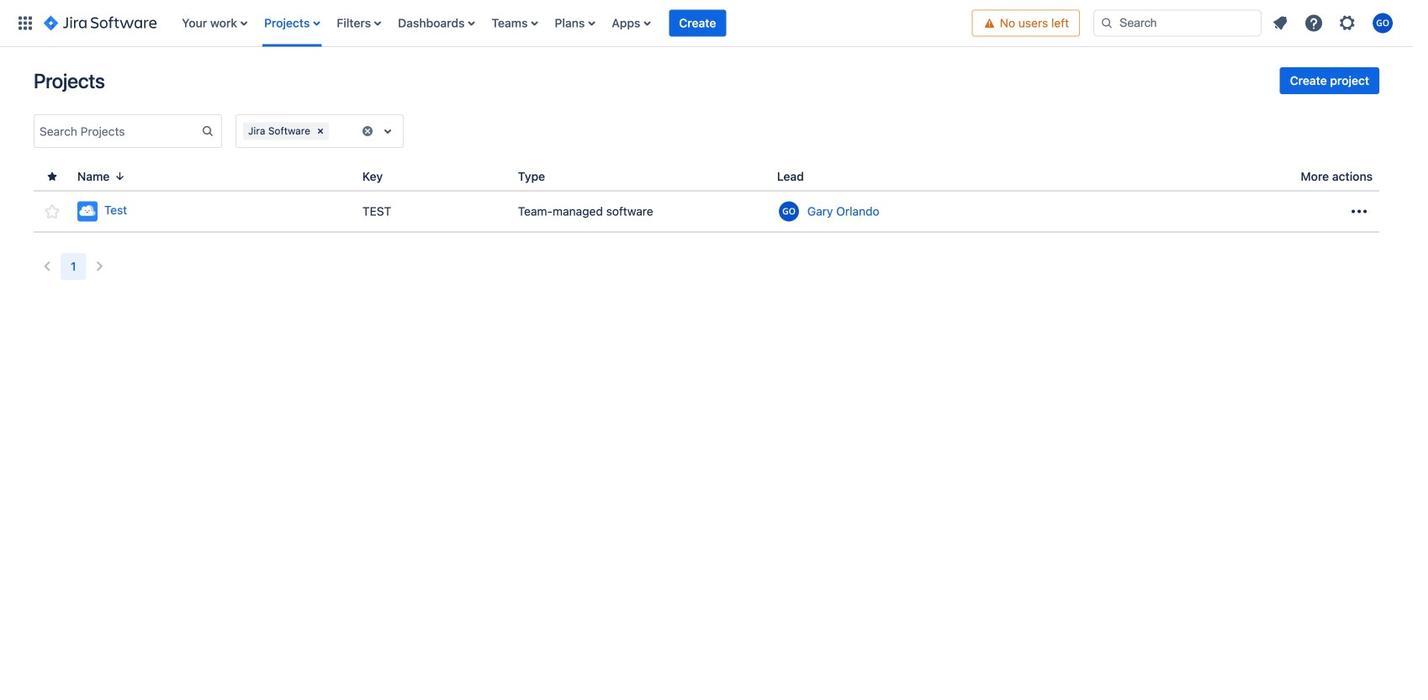 Task type: locate. For each thing, give the bounding box(es) containing it.
clear image
[[314, 124, 327, 138]]

banner
[[0, 0, 1413, 47]]

search image
[[1100, 16, 1114, 30]]

Search field
[[1093, 10, 1262, 37]]

more image
[[1349, 201, 1369, 222]]

None search field
[[1093, 10, 1262, 37]]

appswitcher icon image
[[15, 13, 35, 33]]

clear image
[[361, 124, 374, 138]]

jira software image
[[44, 13, 157, 33], [44, 13, 157, 33]]

list item
[[669, 0, 726, 47]]

group
[[1280, 67, 1379, 94]]

list
[[173, 0, 972, 47], [1265, 8, 1403, 38]]

star test image
[[42, 201, 62, 222]]

your profile and settings image
[[1373, 13, 1393, 33]]

open image
[[378, 121, 398, 141]]

primary element
[[10, 0, 972, 47]]



Task type: describe. For each thing, give the bounding box(es) containing it.
Search Projects text field
[[34, 119, 201, 143]]

settings image
[[1337, 13, 1358, 33]]

help image
[[1304, 13, 1324, 33]]

previous image
[[37, 257, 57, 277]]

notifications image
[[1270, 13, 1290, 33]]

0 horizontal spatial list
[[173, 0, 972, 47]]

1 horizontal spatial list
[[1265, 8, 1403, 38]]

next image
[[90, 257, 110, 277]]



Task type: vqa. For each thing, say whether or not it's contained in the screenshot.
Help icon
yes



